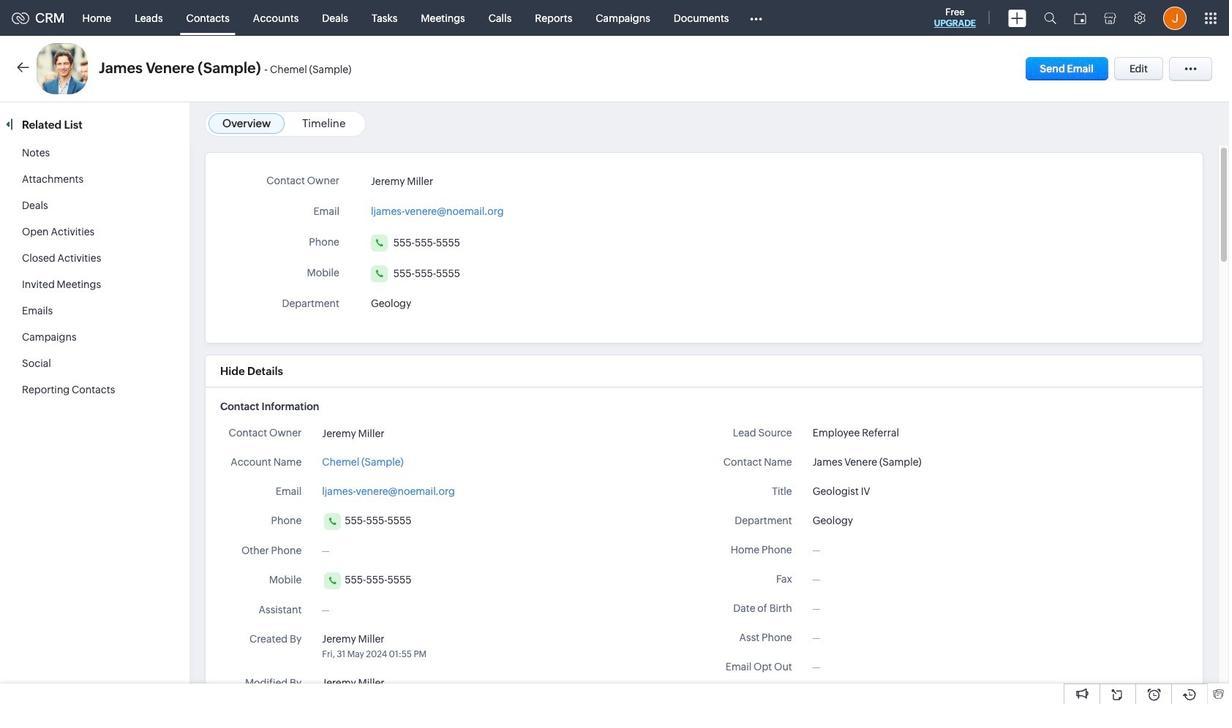 Task type: vqa. For each thing, say whether or not it's contained in the screenshot.
Chats image
no



Task type: describe. For each thing, give the bounding box(es) containing it.
calendar image
[[1074, 12, 1087, 24]]

create menu image
[[1008, 9, 1027, 27]]

create menu element
[[999, 0, 1035, 35]]



Task type: locate. For each thing, give the bounding box(es) containing it.
search element
[[1035, 0, 1065, 36]]

profile image
[[1163, 6, 1187, 30]]

Other Modules field
[[741, 6, 772, 30]]

search image
[[1044, 12, 1057, 24]]

logo image
[[12, 12, 29, 24]]

profile element
[[1155, 0, 1196, 35]]



